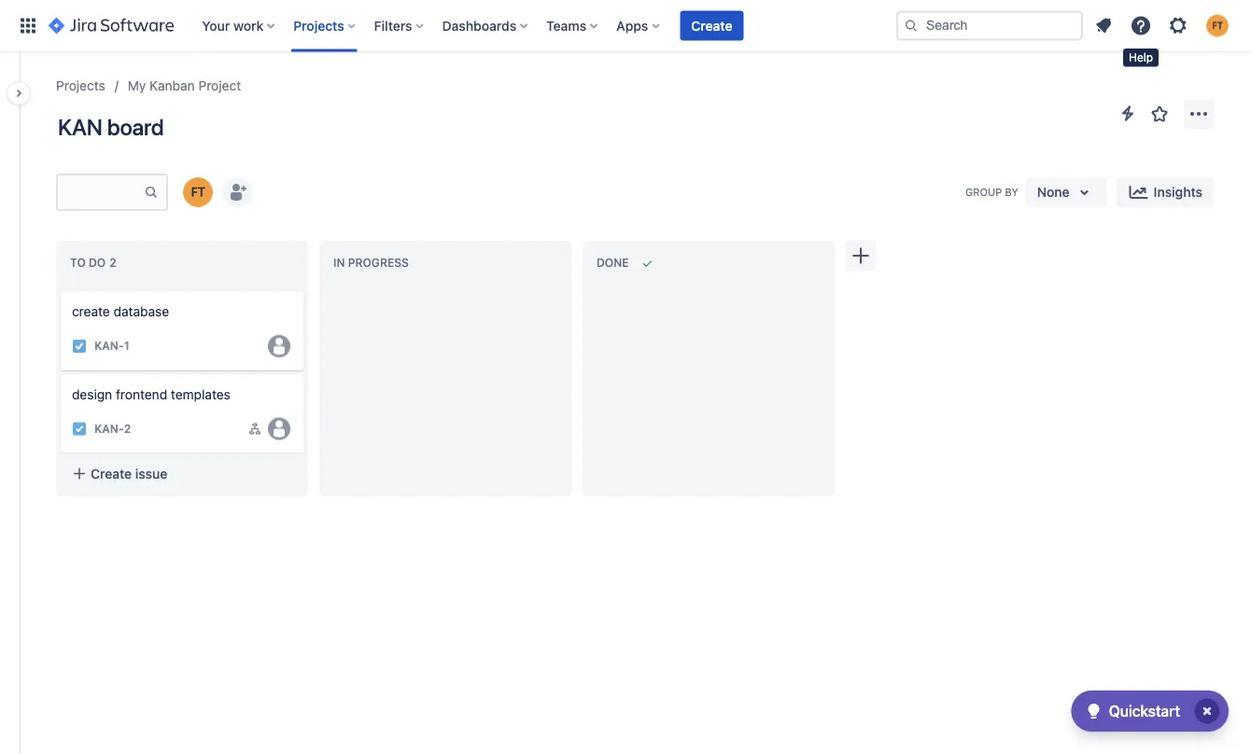 Task type: describe. For each thing, give the bounding box(es) containing it.
create issue button
[[61, 457, 304, 491]]

automations menu button icon image
[[1117, 102, 1139, 125]]

apps button
[[611, 11, 667, 41]]

none button
[[1026, 177, 1107, 207]]

projects for projects link
[[56, 78, 105, 93]]

quickstart button
[[1072, 691, 1229, 732]]

projects link
[[56, 75, 105, 97]]

0 of 1 child issues complete image
[[247, 422, 262, 437]]

dashboards
[[442, 18, 517, 33]]

do
[[89, 256, 106, 270]]

my kanban project link
[[128, 75, 241, 97]]

kan- for design
[[94, 423, 124, 436]]

kan- for create
[[94, 340, 124, 353]]

settings image
[[1167, 14, 1190, 37]]

none
[[1037, 184, 1070, 200]]

board
[[107, 114, 164, 140]]

in
[[333, 256, 345, 270]]

help
[[1129, 51, 1154, 64]]

done
[[597, 256, 629, 270]]

group by
[[966, 186, 1019, 198]]

database
[[114, 304, 169, 319]]

work
[[233, 18, 264, 33]]

your profile and settings image
[[1207, 14, 1229, 37]]

issue
[[135, 466, 167, 482]]

create for create issue
[[91, 466, 132, 482]]

0 of 1 child issues complete image
[[247, 422, 262, 437]]

create column image
[[850, 245, 872, 267]]

kan-2
[[94, 423, 131, 436]]

insights button
[[1117, 177, 1214, 207]]

1 unassigned image from the top
[[268, 335, 290, 358]]

filters
[[374, 18, 412, 33]]

project
[[198, 78, 241, 93]]

Search field
[[897, 11, 1083, 41]]

create button
[[680, 11, 744, 41]]

2
[[124, 423, 131, 436]]

design
[[72, 387, 112, 402]]

your work
[[202, 18, 264, 33]]

sidebar navigation image
[[0, 75, 41, 112]]

add people image
[[226, 181, 248, 204]]

kan board
[[58, 114, 164, 140]]

quickstart
[[1109, 703, 1181, 721]]

dashboards button
[[437, 11, 535, 41]]

create for create
[[691, 18, 733, 33]]

create database
[[72, 304, 169, 319]]

funky town image
[[183, 177, 213, 207]]

progress
[[348, 256, 409, 270]]

2 unassigned image from the top
[[268, 418, 290, 440]]

create
[[72, 304, 110, 319]]

task image for design frontend templates
[[72, 422, 87, 437]]



Task type: vqa. For each thing, say whether or not it's contained in the screenshot.
Notifications icon
yes



Task type: locate. For each thing, give the bounding box(es) containing it.
banner
[[0, 0, 1251, 52]]

your work button
[[196, 11, 282, 41]]

kan-2 link
[[94, 421, 131, 437]]

kan-
[[94, 340, 124, 353], [94, 423, 124, 436]]

frontend
[[116, 387, 167, 402]]

1 vertical spatial unassigned image
[[268, 418, 290, 440]]

create right apps dropdown button
[[691, 18, 733, 33]]

apps
[[617, 18, 648, 33]]

search image
[[904, 18, 919, 33]]

kan-1 link
[[94, 338, 129, 354]]

1 horizontal spatial projects
[[293, 18, 344, 33]]

projects button
[[288, 11, 363, 41]]

my kanban project
[[128, 78, 241, 93]]

2 kan- from the top
[[94, 423, 124, 436]]

0 horizontal spatial create
[[91, 466, 132, 482]]

kan- inside the kan-1 link
[[94, 340, 124, 353]]

0 vertical spatial projects
[[293, 18, 344, 33]]

1 vertical spatial kan-
[[94, 423, 124, 436]]

1
[[124, 340, 129, 353]]

task image
[[72, 339, 87, 354], [72, 422, 87, 437]]

banner containing your work
[[0, 0, 1251, 52]]

dismiss quickstart image
[[1193, 697, 1223, 727]]

0 vertical spatial kan-
[[94, 340, 124, 353]]

1 vertical spatial projects
[[56, 78, 105, 93]]

kan- down design
[[94, 423, 124, 436]]

1 vertical spatial task image
[[72, 422, 87, 437]]

projects up kan
[[56, 78, 105, 93]]

1 task image from the top
[[72, 339, 87, 354]]

task image for create database
[[72, 339, 87, 354]]

Search this board text field
[[58, 176, 144, 209]]

create inside button
[[691, 18, 733, 33]]

kan-1
[[94, 340, 129, 353]]

in progress
[[333, 256, 409, 270]]

help tooltip
[[1124, 49, 1159, 67]]

kan- inside kan-2 link
[[94, 423, 124, 436]]

1 horizontal spatial create
[[691, 18, 733, 33]]

teams
[[546, 18, 587, 33]]

to do
[[70, 256, 106, 270]]

create
[[691, 18, 733, 33], [91, 466, 132, 482]]

jira software image
[[49, 14, 174, 37], [49, 14, 174, 37]]

to
[[70, 256, 86, 270]]

more image
[[1188, 103, 1210, 125]]

kan
[[58, 114, 102, 140]]

kanban
[[150, 78, 195, 93]]

by
[[1005, 186, 1019, 198]]

0 vertical spatial task image
[[72, 339, 87, 354]]

help image
[[1130, 14, 1152, 37]]

projects right the work
[[293, 18, 344, 33]]

create issue image
[[49, 278, 72, 301]]

projects
[[293, 18, 344, 33], [56, 78, 105, 93]]

1 kan- from the top
[[94, 340, 124, 353]]

insights image
[[1128, 181, 1150, 204]]

projects inside projects dropdown button
[[293, 18, 344, 33]]

to do element
[[70, 256, 120, 270]]

notifications image
[[1093, 14, 1115, 37]]

primary element
[[11, 0, 897, 52]]

0 horizontal spatial projects
[[56, 78, 105, 93]]

task image left the kan-1 link
[[72, 339, 87, 354]]

design frontend templates
[[72, 387, 231, 402]]

teams button
[[541, 11, 605, 41]]

create left issue
[[91, 466, 132, 482]]

my
[[128, 78, 146, 93]]

star kan board image
[[1149, 103, 1171, 125]]

check image
[[1083, 700, 1105, 723]]

1 vertical spatial create
[[91, 466, 132, 482]]

insights
[[1154, 184, 1203, 200]]

2 task image from the top
[[72, 422, 87, 437]]

group
[[966, 186, 1002, 198]]

templates
[[171, 387, 231, 402]]

kan- down the create database
[[94, 340, 124, 353]]

create issue
[[91, 466, 167, 482]]

your
[[202, 18, 230, 33]]

projects for projects dropdown button
[[293, 18, 344, 33]]

unassigned image
[[268, 335, 290, 358], [268, 418, 290, 440]]

appswitcher icon image
[[17, 14, 39, 37]]

filters button
[[369, 11, 431, 41]]

create inside button
[[91, 466, 132, 482]]

task image left kan-2 link
[[72, 422, 87, 437]]

0 vertical spatial create
[[691, 18, 733, 33]]

0 vertical spatial unassigned image
[[268, 335, 290, 358]]



